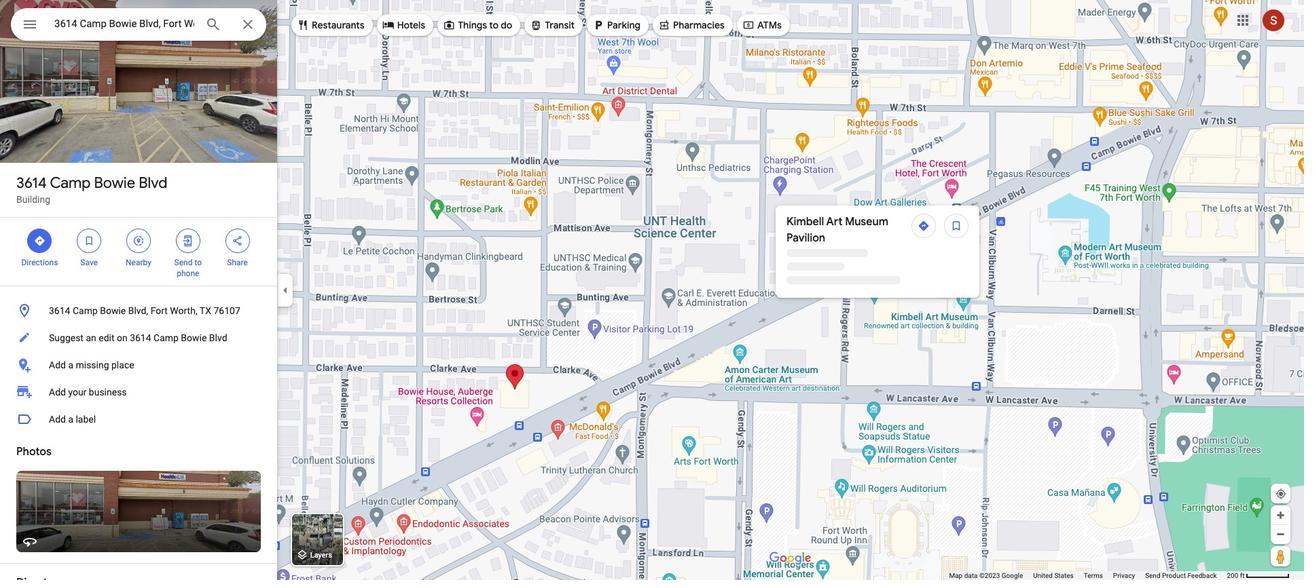 Task type: vqa. For each thing, say whether or not it's contained in the screenshot.
Add a missing place
yes



Task type: locate. For each thing, give the bounding box(es) containing it.
send
[[174, 258, 193, 268], [1145, 573, 1161, 580]]

send up phone
[[174, 258, 193, 268]]

transit
[[545, 19, 575, 31]]

kimbell
[[787, 215, 824, 229]]

a
[[68, 360, 73, 371], [68, 414, 73, 425]]

send left product
[[1145, 573, 1161, 580]]

label
[[76, 414, 96, 425]]

2 vertical spatial bowie
[[181, 333, 207, 344]]

worth,
[[170, 306, 197, 317]]

google
[[1002, 573, 1023, 580]]

3614 camp bowie blvd main content
[[0, 0, 277, 581]]

show street view coverage image
[[1271, 547, 1291, 567]]


[[83, 234, 95, 249]]

add inside button
[[49, 360, 66, 371]]

1 vertical spatial a
[[68, 414, 73, 425]]

3 add from the top
[[49, 414, 66, 425]]

1 vertical spatial 3614
[[49, 306, 70, 317]]

actions for 3614 camp bowie blvd region
[[0, 218, 277, 286]]

add left label
[[49, 414, 66, 425]]

None field
[[54, 16, 194, 32]]

edit
[[99, 333, 114, 344]]

a inside button
[[68, 414, 73, 425]]

bowie for blvd
[[94, 174, 135, 193]]

map data ©2023 google
[[949, 573, 1023, 580]]

to left do
[[489, 19, 499, 31]]

2 horizontal spatial 3614
[[130, 333, 151, 344]]

united states
[[1033, 573, 1074, 580]]


[[742, 18, 755, 33]]

tx
[[200, 306, 211, 317]]

0 vertical spatial 3614
[[16, 174, 47, 193]]

to inside  things to do
[[489, 19, 499, 31]]

museum
[[845, 215, 889, 229]]

1 a from the top
[[68, 360, 73, 371]]

blvd,
[[128, 306, 148, 317]]

2 a from the top
[[68, 414, 73, 425]]

zoom out image
[[1276, 530, 1286, 540]]

your
[[68, 387, 87, 398]]

camp up building
[[50, 174, 91, 193]]

camp inside button
[[73, 306, 98, 317]]

united states button
[[1033, 572, 1074, 581]]

bowie down worth,
[[181, 333, 207, 344]]

3614 inside button
[[49, 306, 70, 317]]

0 vertical spatial camp
[[50, 174, 91, 193]]

0 vertical spatial bowie
[[94, 174, 135, 193]]

atms
[[757, 19, 782, 31]]

add
[[49, 360, 66, 371], [49, 387, 66, 398], [49, 414, 66, 425]]

3614 camp bowie blvd building
[[16, 174, 167, 205]]


[[658, 18, 670, 33]]

3614 up the suggest
[[49, 306, 70, 317]]

1 vertical spatial blvd
[[209, 333, 227, 344]]

blvd down 76107
[[209, 333, 227, 344]]

send inside button
[[1145, 573, 1161, 580]]

send for send product feedback
[[1145, 573, 1161, 580]]

200 ft button
[[1227, 573, 1290, 580]]

a left missing on the bottom of page
[[68, 360, 73, 371]]

send product feedback
[[1145, 573, 1217, 580]]

send inside send to phone
[[174, 258, 193, 268]]

hotels
[[397, 19, 425, 31]]

1 vertical spatial add
[[49, 387, 66, 398]]

camp
[[50, 174, 91, 193], [73, 306, 98, 317], [154, 333, 179, 344]]

to
[[489, 19, 499, 31], [195, 258, 202, 268]]

suggest an edit on 3614 camp bowie blvd button
[[0, 325, 277, 352]]


[[231, 234, 244, 249]]

a inside button
[[68, 360, 73, 371]]

0 horizontal spatial to
[[195, 258, 202, 268]]

bowie up 
[[94, 174, 135, 193]]

200
[[1227, 573, 1239, 580]]

0 horizontal spatial send
[[174, 258, 193, 268]]

kimbell art museum pavilion element
[[787, 214, 908, 247]]

0 vertical spatial add
[[49, 360, 66, 371]]

1 horizontal spatial 3614
[[49, 306, 70, 317]]

phone
[[177, 269, 199, 279]]

footer inside google maps element
[[949, 572, 1227, 581]]

privacy
[[1113, 573, 1135, 580]]


[[443, 18, 455, 33]]

terms button
[[1084, 572, 1103, 581]]

an
[[86, 333, 96, 344]]

2 vertical spatial camp
[[154, 333, 179, 344]]

 transit
[[530, 18, 575, 33]]

3614 for blvd
[[16, 174, 47, 193]]

to inside send to phone
[[195, 258, 202, 268]]

building
[[16, 194, 50, 205]]

add left your
[[49, 387, 66, 398]]

camp inside 3614 camp bowie blvd building
[[50, 174, 91, 193]]

3614 up building
[[16, 174, 47, 193]]

add inside button
[[49, 414, 66, 425]]

2 vertical spatial 3614
[[130, 333, 151, 344]]

add for add your business
[[49, 387, 66, 398]]

0 vertical spatial a
[[68, 360, 73, 371]]


[[132, 234, 145, 249]]

footer containing map data ©2023 google
[[949, 572, 1227, 581]]

 parking
[[592, 18, 641, 33]]

restaurants
[[312, 19, 365, 31]]

bowie inside button
[[100, 306, 126, 317]]

bowie inside button
[[181, 333, 207, 344]]

0 horizontal spatial 3614
[[16, 174, 47, 193]]

1 horizontal spatial to
[[489, 19, 499, 31]]

ft
[[1240, 573, 1245, 580]]

google account: sheryl atherton  
(sheryl.atherton@adept.ai) image
[[1263, 9, 1285, 31]]

nearby
[[126, 258, 151, 268]]

bowie inside 3614 camp bowie blvd building
[[94, 174, 135, 193]]

0 horizontal spatial blvd
[[139, 174, 167, 193]]

bowie
[[94, 174, 135, 193], [100, 306, 126, 317], [181, 333, 207, 344]]

1 add from the top
[[49, 360, 66, 371]]

0 vertical spatial blvd
[[139, 174, 167, 193]]

3614
[[16, 174, 47, 193], [49, 306, 70, 317], [130, 333, 151, 344]]

blvd
[[139, 174, 167, 193], [209, 333, 227, 344]]

footer
[[949, 572, 1227, 581]]

3614 right on
[[130, 333, 151, 344]]

camp for blvd
[[50, 174, 91, 193]]

a left label
[[68, 414, 73, 425]]

to up phone
[[195, 258, 202, 268]]


[[382, 18, 394, 33]]

0 vertical spatial to
[[489, 19, 499, 31]]

1 horizontal spatial blvd
[[209, 333, 227, 344]]

send for send to phone
[[174, 258, 193, 268]]

parking
[[607, 19, 641, 31]]

2 vertical spatial add
[[49, 414, 66, 425]]

data
[[964, 573, 978, 580]]

directions image
[[918, 220, 930, 232]]

blvd up 
[[139, 174, 167, 193]]

 button
[[11, 8, 49, 43]]

camp down fort
[[154, 333, 179, 344]]


[[34, 234, 46, 249]]

3614 inside 3614 camp bowie blvd building
[[16, 174, 47, 193]]

send to phone
[[174, 258, 202, 279]]

1 vertical spatial camp
[[73, 306, 98, 317]]

google maps element
[[0, 0, 1304, 581]]

1 vertical spatial to
[[195, 258, 202, 268]]

1 vertical spatial bowie
[[100, 306, 126, 317]]

1 vertical spatial send
[[1145, 573, 1161, 580]]

0 vertical spatial send
[[174, 258, 193, 268]]

united
[[1033, 573, 1053, 580]]

1 horizontal spatial send
[[1145, 573, 1161, 580]]


[[297, 18, 309, 33]]

2 add from the top
[[49, 387, 66, 398]]

bowie left blvd,
[[100, 306, 126, 317]]

camp up the an
[[73, 306, 98, 317]]

add a label
[[49, 414, 96, 425]]

add down the suggest
[[49, 360, 66, 371]]



Task type: describe. For each thing, give the bounding box(es) containing it.
product
[[1162, 573, 1186, 580]]

bowie for blvd,
[[100, 306, 126, 317]]

zoom in image
[[1276, 511, 1286, 521]]

3614 Camp Bowie Blvd, Fort Worth, TX 76107 field
[[11, 8, 266, 41]]

art
[[826, 215, 843, 229]]

save image
[[950, 220, 963, 232]]

kimbell art museum pavilion
[[787, 215, 889, 245]]


[[182, 234, 194, 249]]

feedback
[[1188, 573, 1217, 580]]


[[592, 18, 605, 33]]

©2023
[[979, 573, 1000, 580]]

 restaurants
[[297, 18, 365, 33]]

camp inside button
[[154, 333, 179, 344]]

photos
[[16, 446, 51, 459]]

add your business
[[49, 387, 127, 398]]

 search field
[[11, 8, 266, 43]]

a for missing
[[68, 360, 73, 371]]

states
[[1055, 573, 1074, 580]]

directions
[[21, 258, 58, 268]]

 pharmacies
[[658, 18, 725, 33]]

suggest
[[49, 333, 84, 344]]

collapse side panel image
[[278, 283, 293, 298]]

send product feedback button
[[1145, 572, 1217, 581]]

fort
[[151, 306, 168, 317]]

add your business link
[[0, 379, 277, 406]]

missing
[[76, 360, 109, 371]]

3614 camp bowie blvd, fort worth, tx 76107
[[49, 306, 240, 317]]

 things to do
[[443, 18, 512, 33]]

things
[[458, 19, 487, 31]]

3614 inside button
[[130, 333, 151, 344]]

business
[[89, 387, 127, 398]]

200 ft
[[1227, 573, 1245, 580]]

none field inside the 3614 camp bowie blvd, fort worth, tx 76107 field
[[54, 16, 194, 32]]

blvd inside 3614 camp bowie blvd building
[[139, 174, 167, 193]]

add a missing place
[[49, 360, 134, 371]]

pharmacies
[[673, 19, 725, 31]]


[[530, 18, 542, 33]]

 hotels
[[382, 18, 425, 33]]

3614 camp bowie blvd, fort worth, tx 76107 button
[[0, 298, 277, 325]]

pavilion
[[787, 232, 825, 245]]

do
[[501, 19, 512, 31]]

camp for blvd,
[[73, 306, 98, 317]]

suggest an edit on 3614 camp bowie blvd
[[49, 333, 227, 344]]

76107
[[214, 306, 240, 317]]

map
[[949, 573, 963, 580]]

add a label button
[[0, 406, 277, 433]]

add for add a missing place
[[49, 360, 66, 371]]

blvd inside button
[[209, 333, 227, 344]]

show your location image
[[1275, 488, 1287, 501]]

a for label
[[68, 414, 73, 425]]

terms
[[1084, 573, 1103, 580]]

layers
[[310, 552, 332, 561]]

privacy button
[[1113, 572, 1135, 581]]

add for add a label
[[49, 414, 66, 425]]

place
[[111, 360, 134, 371]]

 atms
[[742, 18, 782, 33]]

3614 for blvd,
[[49, 306, 70, 317]]

share
[[227, 258, 248, 268]]

add a missing place button
[[0, 352, 277, 379]]


[[22, 15, 38, 34]]

save
[[80, 258, 98, 268]]

on
[[117, 333, 127, 344]]



